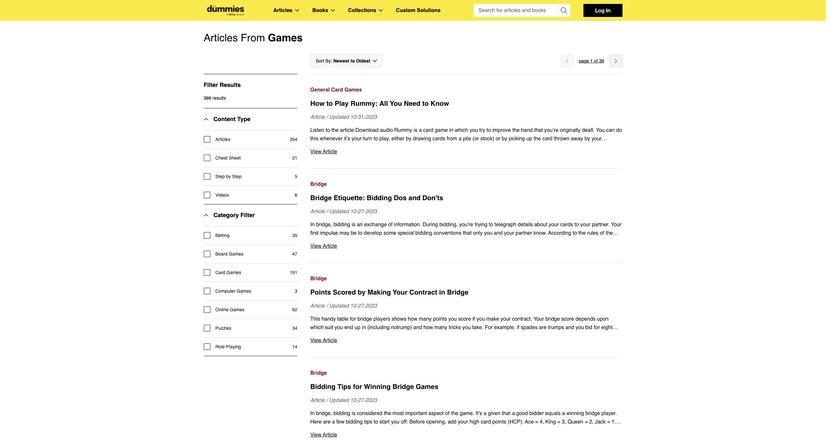 Task type: describe. For each thing, give the bounding box(es) containing it.
0 vertical spatial filter
[[204, 81, 218, 88]]

view article link for how to play rummy: all you need to know
[[311, 148, 623, 156]]

2023 for winning
[[366, 398, 377, 404]]

play
[[335, 100, 349, 108]]

page 1 of 39 button
[[579, 57, 605, 65]]

rummy:
[[351, 100, 378, 108]]

general
[[311, 87, 330, 93]]

board games
[[216, 252, 244, 257]]

view article for bridge
[[311, 243, 337, 249]]

bridge for bridge link related to points scored by making your contract in bridge
[[311, 276, 327, 282]]

custom solutions
[[396, 7, 441, 13]]

filter inside dropdown button
[[241, 212, 255, 219]]

puzzles
[[216, 326, 232, 331]]

bidding tips for winning bridge games
[[311, 383, 439, 391]]

view article link for bridge etiquette: bidding dos and don'ts
[[311, 242, 623, 251]]

1 vertical spatial card
[[216, 270, 225, 275]]

/ for how
[[326, 114, 328, 120]]

bridge for bidding tips for winning bridge games's bridge link
[[311, 370, 327, 376]]

0 horizontal spatial by
[[226, 174, 231, 179]]

newest
[[334, 58, 350, 64]]

role playing
[[216, 344, 241, 350]]

online
[[216, 307, 229, 312]]

custom solutions link
[[396, 6, 441, 15]]

view article link for bidding tips for winning bridge games
[[311, 431, 623, 440]]

1 vertical spatial articles
[[204, 32, 238, 44]]

card games
[[216, 270, 241, 275]]

articles from games
[[204, 32, 303, 44]]

of
[[594, 58, 598, 64]]

filter results
[[204, 81, 241, 88]]

cheat
[[216, 155, 228, 161]]

article / updated 10-27-2023 for tips
[[311, 398, 377, 404]]

191
[[290, 270, 297, 275]]

bridge link for bidding tips for winning bridge games
[[311, 369, 623, 378]]

39
[[600, 58, 605, 64]]

view article for how
[[311, 149, 337, 155]]

category
[[214, 212, 239, 219]]

35
[[292, 233, 297, 238]]

updated for tips
[[329, 398, 349, 404]]

cheat sheet
[[216, 155, 241, 161]]

oldest
[[356, 58, 371, 64]]

how
[[311, 100, 325, 108]]

bridge for bridge etiquette: bidding dos and don'ts
[[311, 194, 332, 202]]

/ for points
[[326, 303, 328, 309]]

Search for articles and books text field
[[474, 4, 558, 17]]

14
[[292, 344, 297, 350]]

updated for etiquette:
[[329, 209, 349, 215]]

know
[[431, 100, 449, 108]]

results
[[213, 95, 226, 101]]

27- for for
[[358, 398, 366, 404]]

2 horizontal spatial to
[[423, 100, 429, 108]]

points scored by making your contract in bridge
[[311, 289, 469, 297]]

articles for 354
[[216, 137, 231, 142]]

in
[[606, 7, 611, 13]]

content type
[[214, 116, 251, 123]]

view article link for points scored by making your contract in bridge
[[311, 337, 623, 345]]

21
[[292, 155, 297, 161]]

1 step from the left
[[216, 174, 225, 179]]

etiquette:
[[334, 194, 365, 202]]

view for bidding tips for winning bridge games
[[311, 432, 322, 438]]

content type button
[[204, 109, 251, 130]]

page
[[579, 58, 589, 64]]

0 vertical spatial card
[[331, 87, 343, 93]]

don'ts
[[423, 194, 444, 202]]

in
[[439, 289, 445, 297]]

sheet
[[229, 155, 241, 161]]

for
[[353, 383, 362, 391]]

step by step
[[216, 174, 242, 179]]

log in link
[[584, 4, 623, 17]]

34
[[292, 326, 297, 331]]

points
[[311, 289, 331, 297]]

playing
[[226, 344, 241, 350]]

need
[[404, 100, 421, 108]]

5
[[295, 174, 297, 179]]

betting
[[216, 233, 230, 238]]

all
[[380, 100, 388, 108]]

article / updated 10-27-2023 for etiquette:
[[311, 209, 377, 215]]

computer
[[216, 289, 236, 294]]

articles for books
[[274, 7, 293, 13]]

10- for bidding
[[351, 209, 358, 215]]

videos
[[216, 193, 229, 198]]

how to play rummy: all you need to know
[[311, 100, 449, 108]]

386 results
[[204, 95, 226, 101]]

open collections list image
[[379, 9, 383, 12]]

6
[[295, 193, 297, 198]]

bridge for bridge etiquette: bidding dos and don'ts's bridge link
[[311, 181, 327, 187]]

custom
[[396, 7, 416, 13]]

10- for for
[[351, 398, 358, 404]]

view for bridge etiquette: bidding dos and don'ts
[[311, 243, 322, 249]]

10- for play
[[351, 114, 358, 120]]

354
[[290, 137, 297, 142]]

2023 for dos
[[366, 209, 377, 215]]

view for how to play rummy: all you need to know
[[311, 149, 322, 155]]

content
[[214, 116, 236, 123]]

results
[[220, 81, 241, 88]]



Task type: locate. For each thing, give the bounding box(es) containing it.
type
[[237, 116, 251, 123]]

3 article / updated 10-27-2023 from the top
[[311, 398, 377, 404]]

to
[[351, 58, 355, 64], [327, 100, 333, 108], [423, 100, 429, 108]]

/
[[326, 114, 328, 120], [326, 209, 328, 215], [326, 303, 328, 309], [326, 398, 328, 404]]

2 view article from the top
[[311, 243, 337, 249]]

1 vertical spatial 27-
[[358, 303, 366, 309]]

general card games
[[311, 87, 362, 93]]

log
[[596, 7, 605, 13]]

10- down scored
[[351, 303, 358, 309]]

2 updated from the top
[[329, 209, 349, 215]]

2 view from the top
[[311, 243, 322, 249]]

10- down "rummy:"
[[351, 114, 358, 120]]

2023 for making
[[366, 303, 377, 309]]

3 2023 from the top
[[366, 303, 377, 309]]

page 1 of 39
[[579, 58, 605, 64]]

27-
[[358, 209, 366, 215], [358, 303, 366, 309], [358, 398, 366, 404]]

article / updated 10-27-2023 down scored
[[311, 303, 377, 309]]

card down board
[[216, 270, 225, 275]]

bridge link up bidding tips for winning bridge games link
[[311, 369, 623, 378]]

0 vertical spatial bidding
[[367, 194, 392, 202]]

1 horizontal spatial by
[[358, 289, 366, 297]]

step down cheat
[[216, 174, 225, 179]]

1 view article from the top
[[311, 149, 337, 155]]

article / updated 10-27-2023 for scored
[[311, 303, 377, 309]]

2 vertical spatial bridge link
[[311, 369, 623, 378]]

article / updated 10-27-2023 down tips
[[311, 398, 377, 404]]

sort by: newest to oldest
[[316, 58, 371, 64]]

27- down points scored by making your contract in bridge
[[358, 303, 366, 309]]

3
[[295, 289, 297, 294]]

log in
[[596, 7, 611, 13]]

view article
[[311, 149, 337, 155], [311, 243, 337, 249], [311, 338, 337, 344], [311, 432, 337, 438]]

and
[[409, 194, 421, 202]]

1 vertical spatial bridge link
[[311, 275, 623, 283]]

by:
[[326, 58, 332, 64]]

how to play rummy: all you need to know link
[[311, 99, 623, 109]]

0 horizontal spatial filter
[[204, 81, 218, 88]]

articles
[[274, 7, 293, 13], [204, 32, 238, 44], [216, 137, 231, 142]]

open article categories image
[[295, 9, 300, 12]]

updated for to
[[329, 114, 349, 120]]

3 view article from the top
[[311, 338, 337, 344]]

1 view from the top
[[311, 149, 322, 155]]

step down "sheet"
[[232, 174, 242, 179]]

4 10- from the top
[[351, 398, 358, 404]]

3 bridge link from the top
[[311, 369, 623, 378]]

2 10- from the top
[[351, 209, 358, 215]]

bidding tips for winning bridge games link
[[311, 382, 623, 392]]

10- for by
[[351, 303, 358, 309]]

updated down tips
[[329, 398, 349, 404]]

386
[[204, 95, 211, 101]]

4 / from the top
[[326, 398, 328, 404]]

view article for bidding
[[311, 432, 337, 438]]

1 vertical spatial by
[[358, 289, 366, 297]]

2023 down "rummy:"
[[366, 114, 377, 120]]

1 horizontal spatial filter
[[241, 212, 255, 219]]

category filter button
[[204, 205, 255, 226]]

0 vertical spatial 27-
[[358, 209, 366, 215]]

3 / from the top
[[326, 303, 328, 309]]

bidding left dos
[[367, 194, 392, 202]]

/ for bidding
[[326, 398, 328, 404]]

filter up 386
[[204, 81, 218, 88]]

bidding left tips
[[311, 383, 336, 391]]

view article link
[[311, 148, 623, 156], [311, 242, 623, 251], [311, 337, 623, 345], [311, 431, 623, 440]]

10- down for
[[351, 398, 358, 404]]

to right 'need'
[[423, 100, 429, 108]]

updated for scored
[[329, 303, 349, 309]]

article / updated 10-27-2023 down etiquette:
[[311, 209, 377, 215]]

0 horizontal spatial to
[[327, 100, 333, 108]]

by
[[226, 174, 231, 179], [358, 289, 366, 297]]

4 view article link from the top
[[311, 431, 623, 440]]

2 step from the left
[[232, 174, 242, 179]]

1
[[591, 58, 593, 64]]

2023
[[366, 114, 377, 120], [366, 209, 377, 215], [366, 303, 377, 309], [366, 398, 377, 404]]

tips
[[338, 383, 351, 391]]

0 horizontal spatial step
[[216, 174, 225, 179]]

27- for bidding
[[358, 209, 366, 215]]

2 27- from the top
[[358, 303, 366, 309]]

2 view article link from the top
[[311, 242, 623, 251]]

1 vertical spatial article / updated 10-27-2023
[[311, 303, 377, 309]]

articles down "logo"
[[204, 32, 238, 44]]

2 2023 from the top
[[366, 209, 377, 215]]

making
[[368, 289, 391, 297]]

winning
[[364, 383, 391, 391]]

1 vertical spatial filter
[[241, 212, 255, 219]]

3 view from the top
[[311, 338, 322, 344]]

1 horizontal spatial to
[[351, 58, 355, 64]]

updated
[[329, 114, 349, 120], [329, 209, 349, 215], [329, 303, 349, 309], [329, 398, 349, 404]]

1 vertical spatial bidding
[[311, 383, 336, 391]]

by right scored
[[358, 289, 366, 297]]

10- down etiquette:
[[351, 209, 358, 215]]

group
[[474, 4, 571, 17]]

cookie consent banner dialog
[[0, 421, 827, 444]]

27- down etiquette:
[[358, 209, 366, 215]]

article / updated 10-27-2023
[[311, 209, 377, 215], [311, 303, 377, 309], [311, 398, 377, 404]]

articles up cheat
[[216, 137, 231, 142]]

1 / from the top
[[326, 114, 328, 120]]

view
[[311, 149, 322, 155], [311, 243, 322, 249], [311, 338, 322, 344], [311, 432, 322, 438]]

2 bridge link from the top
[[311, 275, 623, 283]]

general card games link
[[311, 86, 623, 94]]

4 view article from the top
[[311, 432, 337, 438]]

2023 down the making
[[366, 303, 377, 309]]

4 view from the top
[[311, 432, 322, 438]]

online games
[[216, 307, 245, 312]]

logo image
[[204, 5, 247, 16]]

3 updated from the top
[[329, 303, 349, 309]]

to left oldest
[[351, 58, 355, 64]]

to left the play
[[327, 100, 333, 108]]

27- for by
[[358, 303, 366, 309]]

dos
[[394, 194, 407, 202]]

2023 down bidding tips for winning bridge games
[[366, 398, 377, 404]]

bidding
[[367, 194, 392, 202], [311, 383, 336, 391]]

bridge
[[311, 181, 327, 187], [311, 194, 332, 202], [311, 276, 327, 282], [447, 289, 469, 297], [311, 370, 327, 376], [393, 383, 414, 391]]

1 horizontal spatial step
[[232, 174, 242, 179]]

sort
[[316, 58, 324, 64]]

1 horizontal spatial bidding
[[367, 194, 392, 202]]

2023 for rummy:
[[366, 114, 377, 120]]

0 vertical spatial articles
[[274, 7, 293, 13]]

points scored by making your contract in bridge link
[[311, 288, 623, 297]]

collections
[[348, 7, 376, 13]]

bridge etiquette: bidding dos and don'ts link
[[311, 193, 623, 203]]

1 updated from the top
[[329, 114, 349, 120]]

open book categories image
[[331, 9, 335, 12]]

updated down the play
[[329, 114, 349, 120]]

scored
[[333, 289, 356, 297]]

27- down for
[[358, 398, 366, 404]]

contract
[[410, 289, 438, 297]]

article / updated 10-31-2023
[[311, 114, 377, 120]]

view for points scored by making your contract in bridge
[[311, 338, 322, 344]]

role
[[216, 344, 225, 350]]

62
[[292, 307, 297, 312]]

card up the play
[[331, 87, 343, 93]]

updated down scored
[[329, 303, 349, 309]]

3 27- from the top
[[358, 398, 366, 404]]

1 2023 from the top
[[366, 114, 377, 120]]

1 horizontal spatial card
[[331, 87, 343, 93]]

2 article / updated 10-27-2023 from the top
[[311, 303, 377, 309]]

filter right 'category'
[[241, 212, 255, 219]]

0 vertical spatial bridge link
[[311, 180, 623, 189]]

2 / from the top
[[326, 209, 328, 215]]

0 vertical spatial article / updated 10-27-2023
[[311, 209, 377, 215]]

solutions
[[417, 7, 441, 13]]

category filter
[[214, 212, 255, 219]]

2 vertical spatial articles
[[216, 137, 231, 142]]

1 27- from the top
[[358, 209, 366, 215]]

board
[[216, 252, 228, 257]]

filter
[[204, 81, 218, 88], [241, 212, 255, 219]]

card
[[331, 87, 343, 93], [216, 270, 225, 275]]

/ for bridge
[[326, 209, 328, 215]]

47
[[292, 252, 297, 257]]

0 vertical spatial by
[[226, 174, 231, 179]]

bridge link for bridge etiquette: bidding dos and don'ts
[[311, 180, 623, 189]]

bridge link
[[311, 180, 623, 189], [311, 275, 623, 283], [311, 369, 623, 378]]

31-
[[358, 114, 366, 120]]

from
[[241, 32, 265, 44]]

1 view article link from the top
[[311, 148, 623, 156]]

bridge etiquette: bidding dos and don'ts
[[311, 194, 444, 202]]

3 10- from the top
[[351, 303, 358, 309]]

books
[[313, 7, 328, 13]]

4 updated from the top
[[329, 398, 349, 404]]

bridge link up bridge etiquette: bidding dos and don'ts link
[[311, 180, 623, 189]]

step
[[216, 174, 225, 179], [232, 174, 242, 179]]

0 horizontal spatial card
[[216, 270, 225, 275]]

2 vertical spatial 27-
[[358, 398, 366, 404]]

bridge link for points scored by making your contract in bridge
[[311, 275, 623, 283]]

2 vertical spatial article / updated 10-27-2023
[[311, 398, 377, 404]]

view article for points
[[311, 338, 337, 344]]

updated down etiquette:
[[329, 209, 349, 215]]

3 view article link from the top
[[311, 337, 623, 345]]

by down cheat sheet
[[226, 174, 231, 179]]

bridge link up points scored by making your contract in bridge link
[[311, 275, 623, 283]]

your
[[393, 289, 408, 297]]

you
[[390, 100, 402, 108]]

articles left the open article categories icon
[[274, 7, 293, 13]]

0 horizontal spatial bidding
[[311, 383, 336, 391]]

1 article / updated 10-27-2023 from the top
[[311, 209, 377, 215]]

4 2023 from the top
[[366, 398, 377, 404]]

1 bridge link from the top
[[311, 180, 623, 189]]

10-
[[351, 114, 358, 120], [351, 209, 358, 215], [351, 303, 358, 309], [351, 398, 358, 404]]

2023 down bridge etiquette: bidding dos and don'ts
[[366, 209, 377, 215]]

1 10- from the top
[[351, 114, 358, 120]]

computer games
[[216, 289, 252, 294]]



Task type: vqa. For each thing, say whether or not it's contained in the screenshot.
new
no



